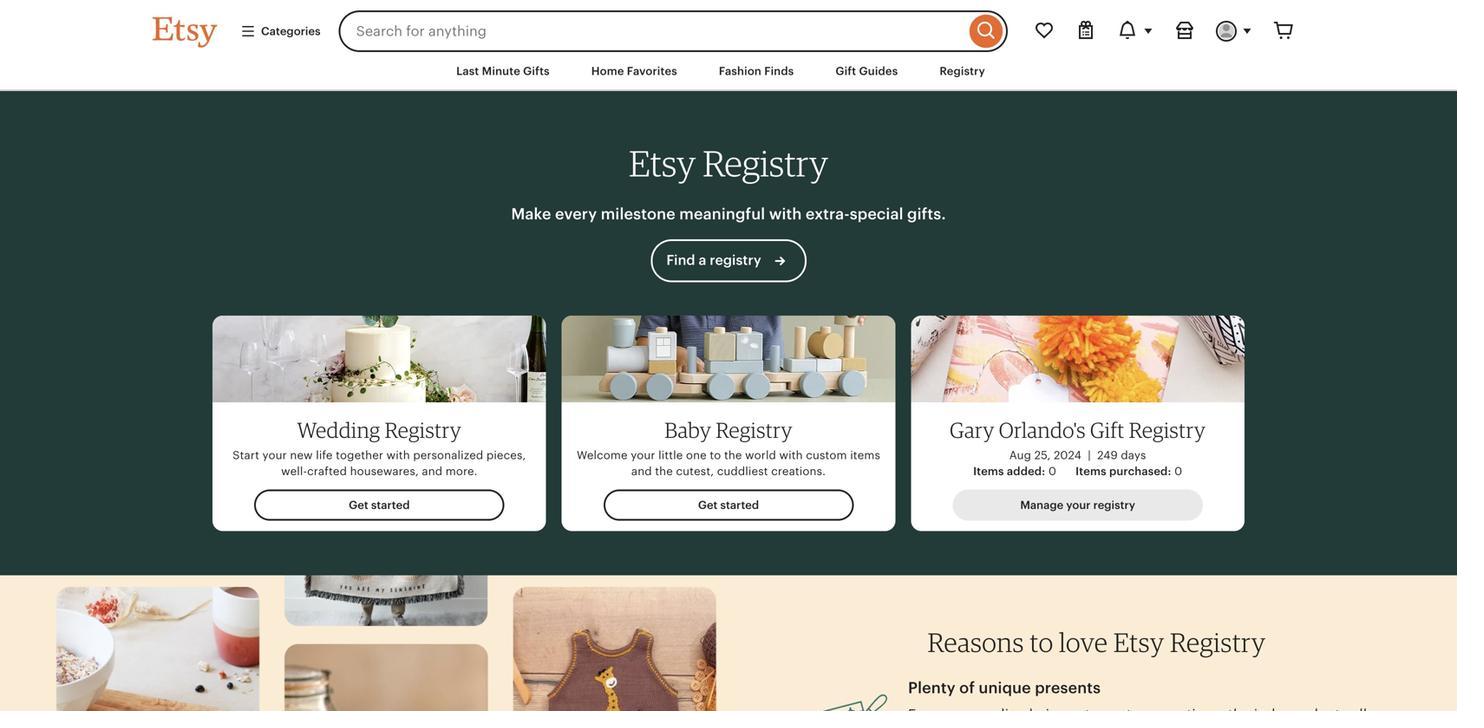 Task type: vqa. For each thing, say whether or not it's contained in the screenshot.
Add inside button
no



Task type: locate. For each thing, give the bounding box(es) containing it.
get started button for baby
[[604, 490, 854, 521]]

started down the housewares,
[[371, 499, 410, 512]]

1 started from the left
[[371, 499, 410, 512]]

wedding
[[297, 417, 380, 443]]

last minute gifts link
[[443, 56, 563, 87]]

0 vertical spatial registry
[[710, 252, 762, 268]]

your up well-
[[262, 449, 287, 462]]

home favorites
[[591, 65, 677, 78]]

etsy right love
[[1114, 627, 1165, 659]]

registry inside find a registry button
[[710, 252, 762, 268]]

get started button down the housewares,
[[254, 490, 505, 521]]

0 horizontal spatial and
[[422, 465, 443, 478]]

gift left guides
[[836, 65, 856, 78]]

the
[[724, 449, 742, 462], [655, 465, 673, 478]]

items down 249
[[1076, 465, 1107, 478]]

0 horizontal spatial get
[[349, 499, 368, 512]]

baby registry welcome your little one to the world with custom items and the cutest, cuddliest creations.
[[577, 417, 881, 478]]

and down the personalized
[[422, 465, 443, 478]]

1 get started button from the left
[[254, 490, 505, 521]]

1 horizontal spatial registry
[[1094, 499, 1136, 512]]

to left love
[[1030, 627, 1054, 659]]

etsy up 'milestone'
[[629, 142, 696, 185]]

get started down cuddliest
[[698, 499, 759, 512]]

cuddliest
[[717, 465, 768, 478]]

manage
[[1021, 499, 1064, 512]]

with
[[769, 205, 802, 223], [387, 449, 410, 462], [780, 449, 803, 462]]

0 horizontal spatial gift
[[836, 65, 856, 78]]

welcome
[[577, 449, 628, 462]]

0 horizontal spatial your
[[262, 449, 287, 462]]

to
[[710, 449, 721, 462], [1030, 627, 1054, 659]]

days
[[1121, 449, 1147, 462]]

0 horizontal spatial get started
[[349, 499, 410, 512]]

get for baby
[[698, 499, 718, 512]]

home favorites link
[[578, 56, 690, 87]]

1 horizontal spatial your
[[631, 449, 655, 462]]

get started down the housewares,
[[349, 499, 410, 512]]

None search field
[[339, 10, 1008, 52]]

0 horizontal spatial to
[[710, 449, 721, 462]]

2 get from the left
[[698, 499, 718, 512]]

cutest,
[[676, 465, 714, 478]]

1 vertical spatial to
[[1030, 627, 1054, 659]]

started
[[371, 499, 410, 512], [721, 499, 759, 512]]

registry inside 'wedding registry start your new life together with personalized pieces, well-crafted housewares, and more.'
[[385, 417, 462, 443]]

your left little at the left of page
[[631, 449, 655, 462]]

0 vertical spatial etsy
[[629, 142, 696, 185]]

your inside 'wedding registry start your new life together with personalized pieces, well-crafted housewares, and more.'
[[262, 449, 287, 462]]

1 horizontal spatial and
[[632, 465, 652, 478]]

reasons to love etsy registry
[[928, 627, 1266, 659]]

1 get from the left
[[349, 499, 368, 512]]

with left extra-
[[769, 205, 802, 223]]

started down cuddliest
[[721, 499, 759, 512]]

with up the housewares,
[[387, 449, 410, 462]]

1 vertical spatial gift
[[1090, 417, 1125, 443]]

a
[[699, 252, 707, 268]]

the down little at the left of page
[[655, 465, 673, 478]]

with up 'creations.'
[[780, 449, 803, 462]]

1 horizontal spatial 0
[[1175, 465, 1183, 478]]

1 horizontal spatial gift
[[1090, 417, 1125, 443]]

etsy
[[629, 142, 696, 185], [1114, 627, 1165, 659]]

registry link
[[927, 56, 998, 87]]

home
[[591, 65, 624, 78]]

1 horizontal spatial get started button
[[604, 490, 854, 521]]

1 horizontal spatial etsy
[[1114, 627, 1165, 659]]

gift up 249
[[1090, 417, 1125, 443]]

life
[[316, 449, 333, 462]]

1 get started from the left
[[349, 499, 410, 512]]

1 horizontal spatial to
[[1030, 627, 1054, 659]]

0 horizontal spatial etsy
[[629, 142, 696, 185]]

love
[[1059, 627, 1108, 659]]

items left added:
[[973, 465, 1004, 478]]

milestone
[[601, 205, 676, 223]]

favorites
[[627, 65, 677, 78]]

one
[[686, 449, 707, 462]]

2 started from the left
[[721, 499, 759, 512]]

with inside 'wedding registry start your new life together with personalized pieces, well-crafted housewares, and more.'
[[387, 449, 410, 462]]

your
[[262, 449, 287, 462], [631, 449, 655, 462], [1067, 499, 1091, 512]]

0 horizontal spatial get started button
[[254, 490, 505, 521]]

manage your registry link
[[953, 490, 1203, 521]]

finds
[[765, 65, 794, 78]]

custom
[[806, 449, 847, 462]]

0 vertical spatial to
[[710, 449, 721, 462]]

1 vertical spatial the
[[655, 465, 673, 478]]

1 vertical spatial registry
[[1094, 499, 1136, 512]]

categories button
[[227, 16, 334, 47]]

gift guides link
[[823, 56, 911, 87]]

get started button for wedding
[[254, 490, 505, 521]]

0 horizontal spatial items
[[973, 465, 1004, 478]]

your inside baby registry welcome your little one to the world with custom items and the cutest, cuddliest creations.
[[631, 449, 655, 462]]

none search field inside categories 'banner'
[[339, 10, 1008, 52]]

presents
[[1035, 679, 1101, 697]]

world
[[745, 449, 776, 462]]

started for wedding
[[371, 499, 410, 512]]

0
[[1049, 465, 1057, 478], [1175, 465, 1183, 478]]

0 horizontal spatial started
[[371, 499, 410, 512]]

1 horizontal spatial items
[[1076, 465, 1107, 478]]

aug
[[1010, 449, 1032, 462]]

get started button down cuddliest
[[604, 490, 854, 521]]

and left cutest,
[[632, 465, 652, 478]]

249
[[1098, 449, 1118, 462]]

registry
[[940, 65, 985, 78], [703, 142, 828, 185], [385, 417, 462, 443], [716, 417, 793, 443], [1129, 417, 1206, 443], [1170, 627, 1266, 659]]

items
[[973, 465, 1004, 478], [1076, 465, 1107, 478]]

menu bar
[[121, 52, 1336, 91]]

0 right "purchased:"
[[1175, 465, 1183, 478]]

well-
[[281, 465, 307, 478]]

the up cuddliest
[[724, 449, 742, 462]]

2 0 from the left
[[1175, 465, 1183, 478]]

new
[[290, 449, 313, 462]]

get down cutest,
[[698, 499, 718, 512]]

1 horizontal spatial get started
[[698, 499, 759, 512]]

1 horizontal spatial get
[[698, 499, 718, 512]]

reasons
[[928, 627, 1024, 659]]

registry inside manage your registry link
[[1094, 499, 1136, 512]]

2 and from the left
[[632, 465, 652, 478]]

your right manage
[[1067, 499, 1091, 512]]

registry
[[710, 252, 762, 268], [1094, 499, 1136, 512]]

extra-
[[806, 205, 850, 223]]

0 horizontal spatial registry
[[710, 252, 762, 268]]

pieces,
[[487, 449, 526, 462]]

1 vertical spatial etsy
[[1114, 627, 1165, 659]]

your for wedding registry
[[262, 449, 287, 462]]

0 down the 25,
[[1049, 465, 1057, 478]]

gift
[[836, 65, 856, 78], [1090, 417, 1125, 443]]

to right one
[[710, 449, 721, 462]]

1 horizontal spatial started
[[721, 499, 759, 512]]

0 horizontal spatial 0
[[1049, 465, 1057, 478]]

1 and from the left
[[422, 465, 443, 478]]

1 horizontal spatial the
[[724, 449, 742, 462]]

items
[[850, 449, 881, 462]]

added:
[[1007, 465, 1046, 478]]

housewares,
[[350, 465, 419, 478]]

registry down "purchased:"
[[1094, 499, 1136, 512]]

unique
[[979, 679, 1031, 697]]

2 get started button from the left
[[604, 490, 854, 521]]

registry right a
[[710, 252, 762, 268]]

gary orlando's gift registry aug 25, 2024  |  249 days items added: 0 items purchased: 0
[[950, 417, 1206, 478]]

and
[[422, 465, 443, 478], [632, 465, 652, 478]]

registry inside baby registry welcome your little one to the world with custom items and the cutest, cuddliest creations.
[[716, 417, 793, 443]]

to inside baby registry welcome your little one to the world with custom items and the cutest, cuddliest creations.
[[710, 449, 721, 462]]

get started button
[[254, 490, 505, 521], [604, 490, 854, 521]]

1 items from the left
[[973, 465, 1004, 478]]

purchased:
[[1110, 465, 1172, 478]]

of
[[960, 679, 975, 697]]

2 get started from the left
[[698, 499, 759, 512]]

get started
[[349, 499, 410, 512], [698, 499, 759, 512]]

fashion finds
[[719, 65, 794, 78]]

get
[[349, 499, 368, 512], [698, 499, 718, 512]]

special
[[850, 205, 904, 223]]

get down the housewares,
[[349, 499, 368, 512]]

and inside 'wedding registry start your new life together with personalized pieces, well-crafted housewares, and more.'
[[422, 465, 443, 478]]

together
[[336, 449, 383, 462]]



Task type: describe. For each thing, give the bounding box(es) containing it.
get started for wedding
[[349, 499, 410, 512]]

started for baby
[[721, 499, 759, 512]]

2 items from the left
[[1076, 465, 1107, 478]]

little
[[659, 449, 683, 462]]

fashion
[[719, 65, 762, 78]]

personalized
[[413, 449, 484, 462]]

1 0 from the left
[[1049, 465, 1057, 478]]

categories
[[261, 25, 321, 38]]

gifts.
[[907, 205, 946, 223]]

orlando's
[[999, 417, 1086, 443]]

last
[[456, 65, 479, 78]]

etsy registry
[[629, 142, 828, 185]]

registry for find a registry
[[710, 252, 762, 268]]

make every milestone meaningful with extra-special gifts.
[[511, 205, 946, 223]]

find a registry button
[[651, 239, 807, 282]]

crafted
[[307, 465, 347, 478]]

find
[[667, 252, 695, 268]]

plenty of unique presents
[[908, 679, 1101, 697]]

last minute gifts
[[456, 65, 550, 78]]

fashion finds link
[[706, 56, 807, 87]]

with inside baby registry welcome your little one to the world with custom items and the cutest, cuddliest creations.
[[780, 449, 803, 462]]

categories banner
[[121, 0, 1336, 52]]

gary
[[950, 417, 995, 443]]

your for baby registry
[[631, 449, 655, 462]]

registry inside gary orlando's gift registry aug 25, 2024  |  249 days items added: 0 items purchased: 0
[[1129, 417, 1206, 443]]

plenty
[[908, 679, 956, 697]]

meaningful
[[680, 205, 765, 223]]

25,
[[1035, 449, 1051, 462]]

find a registry
[[667, 252, 765, 268]]

and inside baby registry welcome your little one to the world with custom items and the cutest, cuddliest creations.
[[632, 465, 652, 478]]

2024
[[1054, 449, 1082, 462]]

gift guides
[[836, 65, 898, 78]]

gift inside gary orlando's gift registry aug 25, 2024  |  249 days items added: 0 items purchased: 0
[[1090, 417, 1125, 443]]

Search for anything text field
[[339, 10, 966, 52]]

wedding registry start your new life together with personalized pieces, well-crafted housewares, and more.
[[233, 417, 526, 478]]

get started for baby
[[698, 499, 759, 512]]

manage your registry
[[1021, 499, 1136, 512]]

baby
[[665, 417, 712, 443]]

guides
[[859, 65, 898, 78]]

more.
[[446, 465, 478, 478]]

make
[[511, 205, 551, 223]]

menu bar containing last minute gifts
[[121, 52, 1336, 91]]

start
[[233, 449, 259, 462]]

every
[[555, 205, 597, 223]]

get for wedding
[[349, 499, 368, 512]]

2 horizontal spatial your
[[1067, 499, 1091, 512]]

0 vertical spatial gift
[[836, 65, 856, 78]]

gifts
[[523, 65, 550, 78]]

minute
[[482, 65, 520, 78]]

0 vertical spatial the
[[724, 449, 742, 462]]

creations.
[[771, 465, 826, 478]]

registry for manage your registry
[[1094, 499, 1136, 512]]

0 horizontal spatial the
[[655, 465, 673, 478]]



